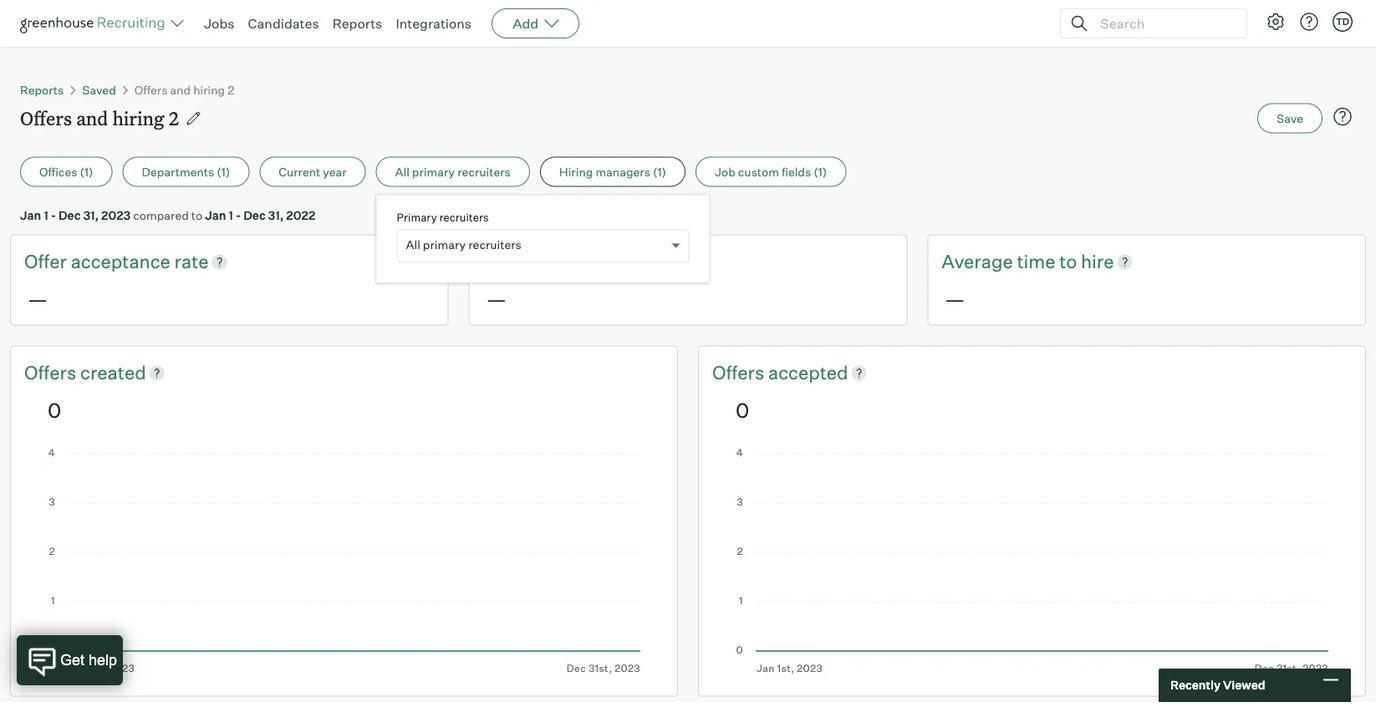 Task type: describe. For each thing, give the bounding box(es) containing it.
1 vertical spatial and
[[76, 106, 108, 130]]

offices (1)
[[39, 164, 93, 179]]

offer
[[24, 250, 67, 273]]

time link for hire
[[1017, 249, 1060, 274]]

hiring managers (1) button
[[540, 157, 686, 187]]

jobs
[[204, 15, 235, 32]]

td button
[[1329, 8, 1356, 35]]

average time to for hire
[[942, 250, 1081, 273]]

0 vertical spatial 2
[[228, 82, 234, 97]]

jobs link
[[204, 15, 235, 32]]

1 1 from the left
[[44, 208, 48, 223]]

offers link for accepted
[[712, 360, 768, 386]]

current year
[[279, 164, 347, 179]]

save
[[1277, 111, 1304, 125]]

add
[[513, 15, 539, 32]]

departments (1) button
[[123, 157, 249, 187]]

created
[[80, 361, 146, 384]]

0 vertical spatial reports
[[332, 15, 382, 32]]

job custom fields (1) button
[[696, 157, 846, 187]]

saved link
[[82, 82, 116, 97]]

departments (1)
[[142, 164, 230, 179]]

offers and hiring 2 link
[[134, 82, 234, 97]]

to for hire
[[1060, 250, 1077, 273]]

0 vertical spatial hiring
[[193, 82, 225, 97]]

fill
[[622, 250, 642, 273]]

0 vertical spatial reports link
[[332, 15, 382, 32]]

offers link for created
[[24, 360, 80, 386]]

1 vertical spatial 2
[[169, 106, 179, 130]]

created link
[[80, 360, 146, 386]]

offer link
[[24, 249, 71, 274]]

jan 1 - dec 31, 2023 compared to jan 1 - dec 31, 2022
[[20, 208, 316, 223]]

1 vertical spatial recruiters
[[439, 211, 489, 224]]

1 vertical spatial hiring
[[112, 106, 164, 130]]

hiring managers (1)
[[559, 164, 666, 179]]

job
[[715, 164, 736, 179]]

job custom fields (1)
[[715, 164, 827, 179]]

recently viewed
[[1171, 678, 1266, 693]]

add button
[[492, 8, 580, 38]]

— for hire
[[945, 287, 965, 312]]

fill link
[[622, 249, 642, 274]]

greenhouse recruiting image
[[20, 13, 171, 33]]

(1) inside offices (1) button
[[80, 164, 93, 179]]

2 1 from the left
[[229, 208, 233, 223]]

current
[[279, 164, 320, 179]]

rate
[[174, 250, 209, 273]]

Search text field
[[1096, 11, 1232, 36]]

xychart image for created
[[48, 449, 640, 675]]

saved
[[82, 82, 116, 97]]

1 vertical spatial all
[[406, 237, 420, 252]]

0 for accepted
[[736, 398, 749, 423]]

2 jan from the left
[[205, 208, 226, 223]]

compared
[[133, 208, 189, 223]]

0 for created
[[48, 398, 61, 423]]

2022
[[286, 208, 316, 223]]

2 vertical spatial recruiters
[[468, 237, 522, 252]]

1 jan from the left
[[20, 208, 41, 223]]

primary recruiters
[[397, 211, 489, 224]]

1 dec from the left
[[59, 208, 81, 223]]

acceptance link
[[71, 249, 174, 274]]

average for fill
[[483, 250, 554, 273]]

average link for fill
[[483, 249, 558, 274]]

td button
[[1333, 12, 1353, 32]]



Task type: vqa. For each thing, say whether or not it's contained in the screenshot.
the rightmost 2
yes



Task type: locate. For each thing, give the bounding box(es) containing it.
to right the compared
[[191, 208, 202, 223]]

td
[[1336, 16, 1350, 27]]

all up primary
[[395, 164, 410, 179]]

0 horizontal spatial offers link
[[24, 360, 80, 386]]

average time to
[[483, 250, 622, 273], [942, 250, 1081, 273]]

1 vertical spatial reports
[[20, 82, 64, 97]]

1 horizontal spatial 0
[[736, 398, 749, 423]]

custom
[[738, 164, 779, 179]]

(1)
[[80, 164, 93, 179], [217, 164, 230, 179], [653, 164, 666, 179], [814, 164, 827, 179]]

fields
[[782, 164, 811, 179]]

2 (1) from the left
[[217, 164, 230, 179]]

2023
[[101, 208, 131, 223]]

0 horizontal spatial dec
[[59, 208, 81, 223]]

0 vertical spatial offers and hiring 2
[[134, 82, 234, 97]]

offers and hiring 2 up "edit" icon
[[134, 82, 234, 97]]

0 vertical spatial primary
[[412, 164, 455, 179]]

1 horizontal spatial time link
[[1017, 249, 1060, 274]]

(1) right managers
[[653, 164, 666, 179]]

1 xychart image from the left
[[48, 449, 640, 675]]

reports link left saved link
[[20, 82, 64, 97]]

2 — from the left
[[486, 287, 506, 312]]

hiring up "edit" icon
[[193, 82, 225, 97]]

time link for fill
[[558, 249, 601, 274]]

1 horizontal spatial offers link
[[712, 360, 768, 386]]

0 horizontal spatial time
[[558, 250, 597, 273]]

hire
[[1081, 250, 1114, 273]]

to link for hire
[[1060, 249, 1081, 274]]

current year button
[[259, 157, 366, 187]]

(1) inside hiring managers (1) button
[[653, 164, 666, 179]]

offers link
[[24, 360, 80, 386], [712, 360, 768, 386]]

year
[[323, 164, 347, 179]]

to left hire
[[1060, 250, 1077, 273]]

recruiters inside button
[[458, 164, 511, 179]]

time left fill
[[558, 250, 597, 273]]

1 horizontal spatial xychart image
[[736, 449, 1329, 675]]

average
[[483, 250, 554, 273], [942, 250, 1013, 273]]

recruiters
[[458, 164, 511, 179], [439, 211, 489, 224], [468, 237, 522, 252]]

time
[[558, 250, 597, 273], [1017, 250, 1056, 273]]

0 horizontal spatial xychart image
[[48, 449, 640, 675]]

0 horizontal spatial 0
[[48, 398, 61, 423]]

0 vertical spatial all
[[395, 164, 410, 179]]

offices (1) button
[[20, 157, 113, 187]]

all primary recruiters button
[[376, 157, 530, 187]]

0 horizontal spatial average
[[483, 250, 554, 273]]

edit image
[[185, 110, 202, 127]]

1 down departments (1) button
[[229, 208, 233, 223]]

and
[[170, 82, 191, 97], [76, 106, 108, 130]]

offers
[[134, 82, 168, 97], [20, 106, 72, 130], [24, 361, 80, 384], [712, 361, 768, 384]]

0 horizontal spatial to
[[191, 208, 202, 223]]

time for hire
[[1017, 250, 1056, 273]]

all inside all primary recruiters button
[[395, 164, 410, 179]]

1 horizontal spatial and
[[170, 82, 191, 97]]

0 horizontal spatial hiring
[[112, 106, 164, 130]]

and down saved at the left top of the page
[[76, 106, 108, 130]]

recruiters up the primary recruiters
[[458, 164, 511, 179]]

— for fill
[[486, 287, 506, 312]]

0 horizontal spatial 2
[[169, 106, 179, 130]]

2
[[228, 82, 234, 97], [169, 106, 179, 130]]

dec
[[59, 208, 81, 223], [244, 208, 266, 223]]

primary
[[412, 164, 455, 179], [423, 237, 466, 252]]

(1) right offices
[[80, 164, 93, 179]]

1 horizontal spatial average
[[942, 250, 1013, 273]]

(1) right the departments
[[217, 164, 230, 179]]

0 horizontal spatial to link
[[601, 249, 622, 274]]

hiring
[[193, 82, 225, 97], [112, 106, 164, 130]]

1 horizontal spatial dec
[[244, 208, 266, 223]]

reports link right candidates 'link'
[[332, 15, 382, 32]]

(1) right fields
[[814, 164, 827, 179]]

1 horizontal spatial hiring
[[193, 82, 225, 97]]

1 horizontal spatial to
[[601, 250, 618, 273]]

0 horizontal spatial 1
[[44, 208, 48, 223]]

average time to for fill
[[483, 250, 622, 273]]

accepted
[[768, 361, 848, 384]]

0 horizontal spatial reports
[[20, 82, 64, 97]]

—
[[28, 287, 48, 312], [486, 287, 506, 312], [945, 287, 965, 312]]

2 down jobs
[[228, 82, 234, 97]]

2 time link from the left
[[1017, 249, 1060, 274]]

2 to link from the left
[[1060, 249, 1081, 274]]

3 (1) from the left
[[653, 164, 666, 179]]

xychart image
[[48, 449, 640, 675], [736, 449, 1329, 675]]

1 — from the left
[[28, 287, 48, 312]]

offices
[[39, 164, 77, 179]]

1 horizontal spatial reports
[[332, 15, 382, 32]]

rate link
[[174, 249, 209, 274]]

recruiters down the primary recruiters
[[468, 237, 522, 252]]

1 horizontal spatial -
[[236, 208, 241, 223]]

1 vertical spatial all primary recruiters
[[406, 237, 522, 252]]

1 horizontal spatial —
[[486, 287, 506, 312]]

xychart image for accepted
[[736, 449, 1329, 675]]

0 horizontal spatial average time to
[[483, 250, 622, 273]]

1 horizontal spatial average link
[[942, 249, 1017, 274]]

1 to link from the left
[[601, 249, 622, 274]]

2 dec from the left
[[244, 208, 266, 223]]

1 average from the left
[[483, 250, 554, 273]]

average for hire
[[942, 250, 1013, 273]]

to for fill
[[601, 250, 618, 273]]

reports
[[332, 15, 382, 32], [20, 82, 64, 97]]

hiring
[[559, 164, 593, 179]]

candidates link
[[248, 15, 319, 32]]

primary
[[397, 211, 437, 224]]

reports right candidates 'link'
[[332, 15, 382, 32]]

3 — from the left
[[945, 287, 965, 312]]

0 vertical spatial recruiters
[[458, 164, 511, 179]]

time for fill
[[558, 250, 597, 273]]

to left fill
[[601, 250, 618, 273]]

2 left "edit" icon
[[169, 106, 179, 130]]

2 horizontal spatial —
[[945, 287, 965, 312]]

1 horizontal spatial jan
[[205, 208, 226, 223]]

1 time link from the left
[[558, 249, 601, 274]]

2 average time to from the left
[[942, 250, 1081, 273]]

2 - from the left
[[236, 208, 241, 223]]

0 horizontal spatial jan
[[20, 208, 41, 223]]

1 offers link from the left
[[24, 360, 80, 386]]

0 horizontal spatial -
[[51, 208, 56, 223]]

2 average from the left
[[942, 250, 1013, 273]]

all down primary
[[406, 237, 420, 252]]

1 horizontal spatial time
[[1017, 250, 1056, 273]]

2 average link from the left
[[942, 249, 1017, 274]]

2 offers link from the left
[[712, 360, 768, 386]]

recruiters down all primary recruiters button
[[439, 211, 489, 224]]

primary down the primary recruiters
[[423, 237, 466, 252]]

all primary recruiters down the primary recruiters
[[406, 237, 522, 252]]

and up "edit" icon
[[170, 82, 191, 97]]

0
[[48, 398, 61, 423], [736, 398, 749, 423]]

jan up rate
[[205, 208, 226, 223]]

0 horizontal spatial reports link
[[20, 82, 64, 97]]

recently
[[1171, 678, 1221, 693]]

reports left saved link
[[20, 82, 64, 97]]

1 vertical spatial reports link
[[20, 82, 64, 97]]

4 (1) from the left
[[814, 164, 827, 179]]

1 horizontal spatial 2
[[228, 82, 234, 97]]

integrations link
[[396, 15, 472, 32]]

1 vertical spatial primary
[[423, 237, 466, 252]]

2 xychart image from the left
[[736, 449, 1329, 675]]

2 horizontal spatial to
[[1060, 250, 1077, 273]]

hire link
[[1081, 249, 1114, 274]]

all primary recruiters up the primary recruiters
[[395, 164, 511, 179]]

31, left 2022
[[268, 208, 284, 223]]

offers and hiring 2
[[134, 82, 234, 97], [20, 106, 179, 130]]

1 horizontal spatial 1
[[229, 208, 233, 223]]

time link
[[558, 249, 601, 274], [1017, 249, 1060, 274]]

jan up offer
[[20, 208, 41, 223]]

accepted link
[[768, 360, 848, 386]]

2 31, from the left
[[268, 208, 284, 223]]

time left hire
[[1017, 250, 1056, 273]]

primary up the primary recruiters
[[412, 164, 455, 179]]

all primary recruiters
[[395, 164, 511, 179], [406, 237, 522, 252]]

average link
[[483, 249, 558, 274], [942, 249, 1017, 274]]

departments
[[142, 164, 214, 179]]

2 time from the left
[[1017, 250, 1056, 273]]

hiring down saved link
[[112, 106, 164, 130]]

to
[[191, 208, 202, 223], [601, 250, 618, 273], [1060, 250, 1077, 273]]

1 horizontal spatial reports link
[[332, 15, 382, 32]]

-
[[51, 208, 56, 223], [236, 208, 241, 223]]

time link left hire link
[[1017, 249, 1060, 274]]

configure image
[[1266, 12, 1286, 32]]

(1) inside job custom fields (1) button
[[814, 164, 827, 179]]

managers
[[596, 164, 650, 179]]

jan
[[20, 208, 41, 223], [205, 208, 226, 223]]

dec down offices (1) button
[[59, 208, 81, 223]]

0 horizontal spatial and
[[76, 106, 108, 130]]

offer acceptance
[[24, 250, 174, 273]]

1 - from the left
[[51, 208, 56, 223]]

0 horizontal spatial 31,
[[83, 208, 99, 223]]

viewed
[[1223, 678, 1266, 693]]

31,
[[83, 208, 99, 223], [268, 208, 284, 223]]

to link
[[601, 249, 622, 274], [1060, 249, 1081, 274]]

integrations
[[396, 15, 472, 32]]

average link for hire
[[942, 249, 1017, 274]]

acceptance
[[71, 250, 170, 273]]

primary inside button
[[412, 164, 455, 179]]

1 down offices
[[44, 208, 48, 223]]

0 vertical spatial and
[[170, 82, 191, 97]]

31, left 2023
[[83, 208, 99, 223]]

all
[[395, 164, 410, 179], [406, 237, 420, 252]]

1 0 from the left
[[48, 398, 61, 423]]

candidates
[[248, 15, 319, 32]]

all primary recruiters inside button
[[395, 164, 511, 179]]

0 vertical spatial all primary recruiters
[[395, 164, 511, 179]]

1
[[44, 208, 48, 223], [229, 208, 233, 223]]

0 horizontal spatial average link
[[483, 249, 558, 274]]

0 horizontal spatial time link
[[558, 249, 601, 274]]

1 31, from the left
[[83, 208, 99, 223]]

to link for fill
[[601, 249, 622, 274]]

1 average time to from the left
[[483, 250, 622, 273]]

- down offices
[[51, 208, 56, 223]]

1 average link from the left
[[483, 249, 558, 274]]

1 (1) from the left
[[80, 164, 93, 179]]

1 horizontal spatial 31,
[[268, 208, 284, 223]]

time link left the fill link
[[558, 249, 601, 274]]

(1) inside departments (1) button
[[217, 164, 230, 179]]

reports link
[[332, 15, 382, 32], [20, 82, 64, 97]]

0 horizontal spatial —
[[28, 287, 48, 312]]

1 horizontal spatial average time to
[[942, 250, 1081, 273]]

faq image
[[1333, 107, 1353, 127]]

dec left 2022
[[244, 208, 266, 223]]

- left 2022
[[236, 208, 241, 223]]

1 vertical spatial offers and hiring 2
[[20, 106, 179, 130]]

offers and hiring 2 down saved at the left top of the page
[[20, 106, 179, 130]]

1 time from the left
[[558, 250, 597, 273]]

1 horizontal spatial to link
[[1060, 249, 1081, 274]]

2 0 from the left
[[736, 398, 749, 423]]

save button
[[1258, 103, 1323, 133]]



